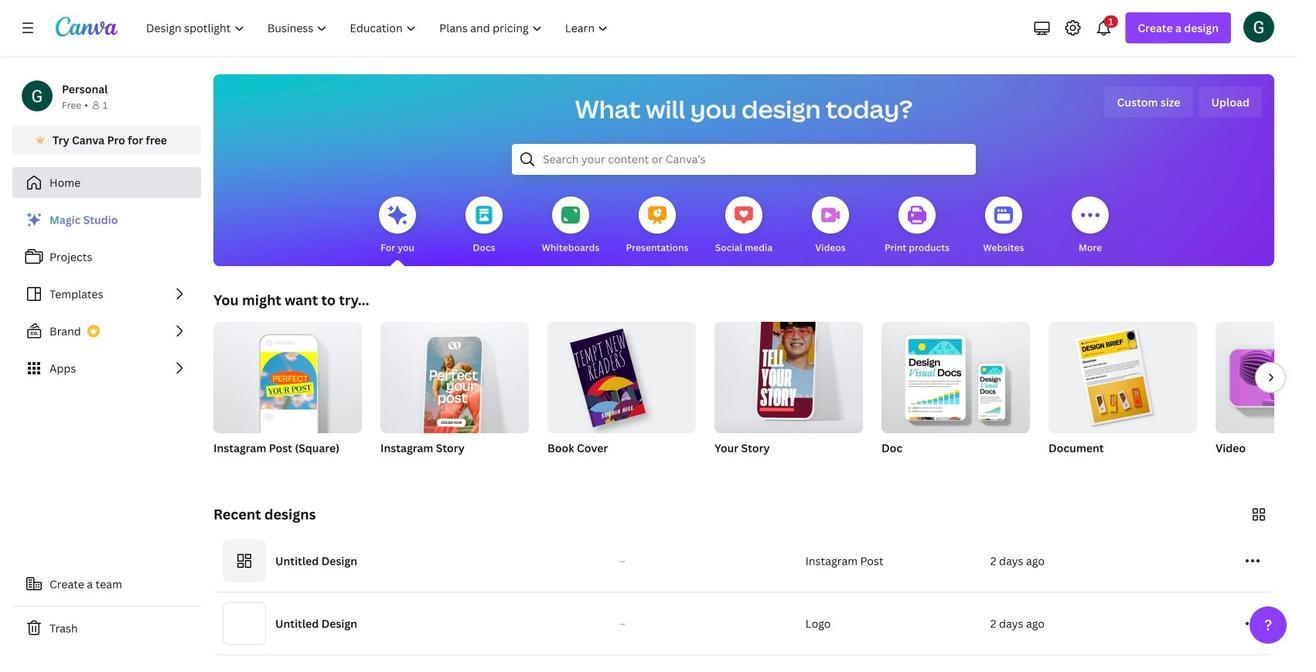 Task type: locate. For each thing, give the bounding box(es) containing it.
greg robinson image
[[1244, 11, 1275, 42]]

list
[[12, 204, 201, 384]]

group
[[715, 313, 863, 475], [715, 313, 863, 433], [214, 316, 362, 475], [214, 316, 362, 433], [381, 316, 529, 475], [381, 316, 529, 442], [548, 316, 696, 475], [548, 316, 696, 433], [882, 322, 1030, 475], [882, 322, 1030, 433], [1049, 322, 1198, 475], [1216, 322, 1300, 475]]

None search field
[[512, 144, 976, 175]]



Task type: vqa. For each thing, say whether or not it's contained in the screenshot.
find
no



Task type: describe. For each thing, give the bounding box(es) containing it.
Search search field
[[543, 145, 945, 174]]

top level navigation element
[[136, 12, 622, 43]]



